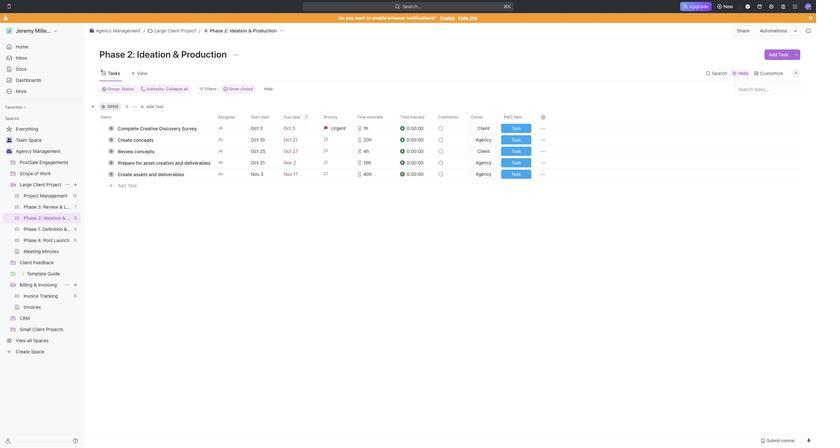 Task type: locate. For each thing, give the bounding box(es) containing it.
2 horizontal spatial add
[[769, 52, 778, 57]]

2 horizontal spatial production
[[253, 28, 277, 33]]

time inside dropdown button
[[400, 115, 409, 120]]

1 vertical spatial production
[[181, 49, 227, 60]]

0 vertical spatial deliverables
[[184, 160, 211, 166]]

0 horizontal spatial phase 2: ideation & production link
[[24, 213, 91, 224]]

add task up customize
[[769, 52, 789, 57]]

launch down 15
[[64, 204, 79, 210]]

0:00:00 button for 1h
[[400, 123, 434, 135]]

agency for create assets and deliverables
[[476, 172, 492, 177]]

project
[[181, 28, 196, 33], [46, 182, 61, 188], [24, 193, 39, 199]]

comments
[[438, 115, 458, 120]]

2 horizontal spatial project
[[181, 28, 196, 33]]

0 vertical spatial 6
[[74, 238, 77, 243]]

priority
[[324, 115, 338, 120]]

estimate
[[367, 115, 383, 120]]

time for time tracked
[[400, 115, 409, 120]]

view up subtasks:
[[137, 70, 148, 76]]

0 vertical spatial business time image
[[90, 29, 94, 32]]

0 horizontal spatial project
[[24, 193, 39, 199]]

0 horizontal spatial hide
[[264, 87, 273, 92]]

business time image inside agency management link
[[90, 29, 94, 32]]

1 vertical spatial and
[[149, 172, 157, 177]]

task button for 40h
[[500, 169, 533, 180]]

agency button for 15h
[[468, 157, 500, 169]]

1 vertical spatial client button
[[468, 146, 500, 158]]

tree containing everything
[[3, 124, 93, 358]]

0 vertical spatial and
[[175, 160, 183, 166]]

1 horizontal spatial phase 2: ideation & production link
[[202, 27, 278, 35]]

1 vertical spatial agency management link
[[16, 146, 79, 157]]

Search tasks... text field
[[735, 84, 800, 94]]

2 vertical spatial hide
[[264, 87, 273, 92]]

0 horizontal spatial add
[[118, 183, 126, 189]]

spaces down small client projects
[[33, 338, 49, 344]]

3 0:00:00 from the top
[[407, 149, 424, 154]]

view button
[[128, 66, 150, 81]]

postsale engagements
[[20, 160, 68, 165]]

agency management link
[[88, 27, 142, 35], [16, 146, 79, 157]]

0 vertical spatial create
[[118, 137, 132, 143]]

group: status
[[108, 87, 134, 92]]

0 vertical spatial agency management link
[[88, 27, 142, 35]]

closed
[[241, 87, 253, 92]]

2 time from the left
[[400, 115, 409, 120]]

6 for invoice tracking
[[74, 294, 77, 299]]

1 horizontal spatial deliverables
[[184, 160, 211, 166]]

1 horizontal spatial date
[[292, 115, 301, 120]]

1 vertical spatial review
[[43, 204, 58, 210]]

0 vertical spatial large
[[154, 28, 166, 33]]

complete
[[118, 126, 139, 131]]

all right "collapse" at left top
[[184, 87, 188, 92]]

3:
[[38, 204, 42, 210]]

concepts down creative
[[133, 137, 154, 143]]

0 horizontal spatial view
[[16, 338, 26, 344]]

0 vertical spatial large client project link
[[146, 27, 198, 35]]

2 horizontal spatial ideation
[[230, 28, 247, 33]]

date for due date
[[292, 115, 301, 120]]

create for create concepts
[[118, 137, 132, 143]]

5 right open
[[126, 104, 128, 109]]

business time image down user group image
[[7, 150, 12, 154]]

view
[[137, 70, 148, 76], [16, 338, 26, 344]]

5 0:00:00 from the top
[[407, 172, 424, 177]]

1 vertical spatial large
[[20, 182, 32, 188]]

add task up name dropdown button at left
[[146, 104, 164, 109]]

review up prepare
[[118, 149, 133, 154]]

project management
[[24, 193, 68, 199]]

due date button
[[280, 112, 320, 123]]

phase 2: ideation & production
[[210, 28, 277, 33], [99, 49, 229, 60], [24, 216, 91, 221]]

1 vertical spatial project
[[46, 182, 61, 188]]

1h button
[[353, 123, 396, 135]]

0 vertical spatial ideation
[[230, 28, 247, 33]]

inbox link
[[3, 53, 81, 63]]

0 horizontal spatial and
[[149, 172, 157, 177]]

phase for 4
[[24, 227, 37, 232]]

open
[[107, 104, 118, 109]]

create down view all spaces
[[16, 349, 30, 355]]

ideation inside tree
[[43, 216, 61, 221]]

1 horizontal spatial add
[[146, 104, 154, 109]]

business time image right workspace
[[90, 29, 94, 32]]

add task button up customize
[[765, 50, 793, 60]]

4h
[[364, 149, 369, 154]]

tracked
[[411, 115, 425, 120]]

2 vertical spatial create
[[16, 349, 30, 355]]

deliverables down creation
[[158, 172, 184, 177]]

client button for 1h
[[468, 123, 500, 135]]

large
[[154, 28, 166, 33], [20, 182, 32, 188]]

0 vertical spatial add
[[769, 52, 778, 57]]

2 client button from the top
[[468, 146, 500, 158]]

more button
[[3, 86, 81, 97]]

0 horizontal spatial large client project link
[[20, 180, 62, 190]]

1 0:00:00 from the top
[[407, 126, 424, 131]]

postsale engagements link
[[20, 158, 79, 168]]

1 vertical spatial concepts
[[134, 149, 155, 154]]

1 date from the left
[[261, 115, 269, 120]]

discovery
[[159, 126, 181, 131]]

phase for 7
[[24, 204, 37, 210]]

create down complete
[[118, 137, 132, 143]]

0 horizontal spatial agency management
[[16, 149, 60, 154]]

and right creation
[[175, 160, 183, 166]]

✨ template guide link
[[20, 269, 79, 280]]

1:
[[38, 227, 41, 232]]

pmo item type
[[504, 115, 532, 120]]

2 0:00:00 button from the top
[[400, 134, 434, 146]]

0 horizontal spatial ideation
[[43, 216, 61, 221]]

1 vertical spatial business time image
[[7, 150, 12, 154]]

create down prepare
[[118, 172, 132, 177]]

0 vertical spatial phase 2: ideation & production link
[[202, 27, 278, 35]]

create for create space
[[16, 349, 30, 355]]

everything link
[[3, 124, 79, 135]]

3 task button from the top
[[500, 146, 533, 158]]

2 vertical spatial 2:
[[38, 216, 42, 221]]

task button for 4h
[[500, 146, 533, 158]]

onboarding
[[68, 227, 93, 232]]

phase 2: ideation & production inside tree
[[24, 216, 91, 221]]

1 horizontal spatial and
[[175, 160, 183, 166]]

4 0:00:00 button from the top
[[400, 157, 434, 169]]

automations button
[[757, 26, 791, 36]]

1 vertical spatial phase 2: ideation & production link
[[24, 213, 91, 224]]

2 6 from the top
[[74, 294, 77, 299]]

0:00:00 button for 15h
[[400, 157, 434, 169]]

add up name dropdown button at left
[[146, 104, 154, 109]]

1 horizontal spatial business time image
[[90, 29, 94, 32]]

filters button
[[197, 85, 220, 93]]

add task button up name dropdown button at left
[[138, 103, 166, 111]]

1 vertical spatial agency management
[[16, 149, 60, 154]]

time inside "dropdown button"
[[357, 115, 366, 120]]

docs
[[16, 66, 27, 72]]

1 vertical spatial 6
[[74, 294, 77, 299]]

1 0:00:00 button from the top
[[400, 123, 434, 135]]

tree inside sidebar navigation
[[3, 124, 93, 358]]

5 up 4
[[74, 216, 77, 221]]

1 vertical spatial large client project
[[20, 182, 61, 188]]

0 vertical spatial large client project
[[154, 28, 196, 33]]

notifications?
[[407, 15, 436, 21]]

2 vertical spatial management
[[40, 193, 68, 199]]

0 vertical spatial project
[[181, 28, 196, 33]]

4 0:00:00 from the top
[[407, 160, 424, 166]]

1 6 from the top
[[74, 238, 77, 243]]

1 horizontal spatial time
[[400, 115, 409, 120]]

management inside 'link'
[[40, 193, 68, 199]]

2 vertical spatial add task
[[118, 183, 137, 189]]

0 vertical spatial agency management
[[96, 28, 141, 33]]

1 vertical spatial spaces
[[33, 338, 49, 344]]

business time image
[[90, 29, 94, 32], [7, 150, 12, 154]]

2 date from the left
[[292, 115, 301, 120]]

0 horizontal spatial 5
[[74, 216, 77, 221]]

space for create space
[[31, 349, 44, 355]]

time left tracked in the right of the page
[[400, 115, 409, 120]]

share
[[737, 28, 750, 33]]

deliverables inside 'link'
[[158, 172, 184, 177]]

date right start
[[261, 115, 269, 120]]

large inside tree
[[20, 182, 32, 188]]

review right the 3:
[[43, 204, 58, 210]]

1 vertical spatial create
[[118, 172, 132, 177]]

add down prepare
[[118, 183, 126, 189]]

agency button for 20h
[[468, 134, 500, 146]]

1 horizontal spatial large client project link
[[146, 27, 198, 35]]

1 vertical spatial add task
[[146, 104, 164, 109]]

5 inside tree
[[74, 216, 77, 221]]

hide left this
[[459, 15, 469, 21]]

client button for 4h
[[468, 146, 500, 158]]

0 horizontal spatial all
[[27, 338, 32, 344]]

postsale
[[20, 160, 38, 165]]

1 horizontal spatial hide
[[459, 15, 469, 21]]

create inside tree
[[16, 349, 30, 355]]

production inside tree
[[67, 216, 91, 221]]

create concepts link
[[116, 135, 213, 145]]

2 vertical spatial phase 2: ideation & production
[[24, 216, 91, 221]]

1 horizontal spatial all
[[184, 87, 188, 92]]

view down small
[[16, 338, 26, 344]]

enable
[[372, 15, 387, 21]]

3 agency button from the top
[[468, 169, 500, 180]]

0 vertical spatial management
[[113, 28, 141, 33]]

1 / from the left
[[143, 28, 145, 33]]

complete creative discovery survey
[[118, 126, 197, 131]]

✨
[[20, 271, 26, 277]]

invoice tracking
[[24, 294, 58, 299]]

5 0:00:00 button from the top
[[400, 169, 434, 180]]

1 agency button from the top
[[468, 134, 500, 146]]

0 horizontal spatial time
[[357, 115, 366, 120]]

all inside tree
[[27, 338, 32, 344]]

create inside 'link'
[[118, 172, 132, 177]]

scope
[[20, 171, 33, 177]]

tree
[[3, 124, 93, 358]]

0 vertical spatial view
[[137, 70, 148, 76]]

4h button
[[353, 146, 396, 158]]

tasks link
[[107, 69, 120, 78]]

management for the bottommost agency management link
[[33, 149, 60, 154]]

date right the due
[[292, 115, 301, 120]]

4 task button from the top
[[500, 157, 533, 169]]

new
[[724, 4, 733, 9]]

1 time from the left
[[357, 115, 366, 120]]

hide button
[[731, 69, 751, 78]]

hide right 'search'
[[739, 70, 749, 76]]

2 task button from the top
[[500, 134, 533, 146]]

create for create assets and deliverables
[[118, 172, 132, 177]]

0 vertical spatial concepts
[[133, 137, 154, 143]]

1 vertical spatial deliverables
[[158, 172, 184, 177]]

of
[[34, 171, 39, 177]]

2 horizontal spatial add task
[[769, 52, 789, 57]]

0 horizontal spatial spaces
[[5, 116, 19, 121]]

5 task button from the top
[[500, 169, 533, 180]]

1 vertical spatial ideation
[[137, 49, 171, 60]]

creative
[[140, 126, 158, 131]]

0:00:00 button
[[400, 123, 434, 135], [400, 134, 434, 146], [400, 146, 434, 158], [400, 157, 434, 169], [400, 169, 434, 180]]

j
[[8, 28, 10, 33]]

concepts
[[133, 137, 154, 143], [134, 149, 155, 154]]

urgent
[[331, 126, 346, 131]]

1 vertical spatial all
[[27, 338, 32, 344]]

hide right closed
[[264, 87, 273, 92]]

client button
[[468, 123, 500, 135], [468, 146, 500, 158]]

time estimate button
[[353, 112, 396, 123]]

0 vertical spatial spaces
[[5, 116, 19, 121]]

0 horizontal spatial large
[[20, 182, 32, 188]]

sidebar navigation
[[0, 23, 93, 448]]

survey
[[182, 126, 197, 131]]

0 horizontal spatial 2:
[[38, 216, 42, 221]]

home
[[16, 44, 28, 50]]

browser
[[388, 15, 406, 21]]

add task for add task button to the bottom
[[118, 183, 137, 189]]

task button for 15h
[[500, 157, 533, 169]]

agency for create concepts
[[476, 137, 492, 143]]

2 agency button from the top
[[468, 157, 500, 169]]

concepts up 'asset'
[[134, 149, 155, 154]]

1 horizontal spatial project
[[46, 182, 61, 188]]

search button
[[704, 69, 730, 78]]

add task for the topmost add task button
[[769, 52, 789, 57]]

meeting
[[24, 249, 41, 255]]

&
[[248, 28, 252, 33], [173, 49, 179, 60], [59, 204, 63, 210], [62, 216, 66, 221], [64, 227, 67, 232], [34, 283, 37, 288]]

comments button
[[434, 112, 467, 123]]

deliverables right creation
[[184, 160, 211, 166]]

6
[[74, 238, 77, 243], [74, 294, 77, 299]]

crm
[[20, 316, 30, 322]]

space down view all spaces link
[[31, 349, 44, 355]]

0 vertical spatial all
[[184, 87, 188, 92]]

urgent button
[[320, 123, 353, 135]]

3 0:00:00 button from the top
[[400, 146, 434, 158]]

spaces down favorites in the top of the page
[[5, 116, 19, 121]]

0:00:00 button for 40h
[[400, 169, 434, 180]]

team space link
[[16, 135, 79, 146]]

20h
[[364, 137, 372, 143]]

and down 'asset'
[[149, 172, 157, 177]]

1 vertical spatial space
[[31, 349, 44, 355]]

phase for 6
[[24, 238, 37, 243]]

review concepts
[[118, 149, 155, 154]]

0 horizontal spatial date
[[261, 115, 269, 120]]

all up create space
[[27, 338, 32, 344]]

show
[[229, 87, 239, 92]]

large client project inside tree
[[20, 182, 61, 188]]

0 vertical spatial space
[[28, 137, 42, 143]]

6 down 4
[[74, 238, 77, 243]]

1 task button from the top
[[500, 123, 533, 135]]

and
[[175, 160, 183, 166], [149, 172, 157, 177]]

date for start date
[[261, 115, 269, 120]]

2 vertical spatial add
[[118, 183, 126, 189]]

0 horizontal spatial add task
[[118, 183, 137, 189]]

review inside sidebar navigation
[[43, 204, 58, 210]]

6 up invoices link
[[74, 294, 77, 299]]

billing & invoicing
[[20, 283, 57, 288]]

0 horizontal spatial large client project
[[20, 182, 61, 188]]

1 horizontal spatial /
[[199, 28, 200, 33]]

1 client button from the top
[[468, 123, 500, 135]]

2 horizontal spatial 2:
[[224, 28, 229, 33]]

2 / from the left
[[199, 28, 200, 33]]

add up customize
[[769, 52, 778, 57]]

1 vertical spatial management
[[33, 149, 60, 154]]

task button for 20h
[[500, 134, 533, 146]]

favorites button
[[3, 104, 29, 112]]

time estimate
[[357, 115, 383, 120]]

2 vertical spatial add task button
[[115, 182, 140, 190]]

add task button down assets
[[115, 182, 140, 190]]

view inside button
[[137, 70, 148, 76]]

0 vertical spatial review
[[118, 149, 133, 154]]

15h
[[364, 160, 371, 166]]

filters
[[205, 87, 217, 92]]

0:00:00 for 1h
[[407, 126, 424, 131]]

add task down assets
[[118, 183, 137, 189]]

view inside sidebar navigation
[[16, 338, 26, 344]]

1 horizontal spatial agency management
[[96, 28, 141, 33]]

0 vertical spatial client button
[[468, 123, 500, 135]]

add for the topmost add task button
[[769, 52, 778, 57]]

1 horizontal spatial large
[[154, 28, 166, 33]]

spaces inside tree
[[33, 338, 49, 344]]

2 horizontal spatial hide
[[739, 70, 749, 76]]

⌘k
[[504, 4, 511, 9]]

1h
[[364, 126, 368, 131]]

launch down "phase 1: definition & onboarding" link
[[54, 238, 69, 243]]

complete creative discovery survey link
[[116, 124, 213, 133]]

0 horizontal spatial deliverables
[[158, 172, 184, 177]]

space down everything link
[[28, 137, 42, 143]]

phase
[[210, 28, 223, 33], [99, 49, 125, 60], [24, 204, 37, 210], [24, 216, 37, 221], [24, 227, 37, 232], [24, 238, 37, 243]]

6 for phase 4: post launch
[[74, 238, 77, 243]]

1 vertical spatial add task button
[[138, 103, 166, 111]]

concepts inside 'link'
[[134, 149, 155, 154]]

2 0:00:00 from the top
[[407, 137, 424, 143]]

jeremy miller's workspace, , element
[[6, 28, 12, 34]]

0:00:00 button for 20h
[[400, 134, 434, 146]]

phase 3: review & launch
[[24, 204, 79, 210]]

large client project
[[154, 28, 196, 33], [20, 182, 61, 188]]

time up 1h
[[357, 115, 366, 120]]

0:00:00 button for 4h
[[400, 146, 434, 158]]



Task type: vqa. For each thing, say whether or not it's contained in the screenshot.
business time icon
yes



Task type: describe. For each thing, give the bounding box(es) containing it.
view all spaces
[[16, 338, 49, 344]]

work
[[40, 171, 51, 177]]

meeting minutes
[[24, 249, 59, 255]]

invoicing
[[38, 283, 57, 288]]

scope of work link
[[20, 169, 79, 179]]

view for view all spaces
[[16, 338, 26, 344]]

team space
[[16, 137, 42, 143]]

task button for 1h
[[500, 123, 533, 135]]

search...
[[403, 4, 421, 9]]

priority button
[[320, 112, 353, 123]]

hide inside button
[[264, 87, 273, 92]]

project inside 'link'
[[24, 193, 39, 199]]

0 vertical spatial launch
[[64, 204, 79, 210]]

new button
[[715, 1, 737, 12]]

for
[[136, 160, 142, 166]]

pmo
[[504, 115, 513, 120]]

management for "project management" 'link'
[[40, 193, 68, 199]]

0:00:00 for 15h
[[407, 160, 424, 166]]

start date
[[251, 115, 269, 120]]

add for add task button to the bottom
[[118, 183, 126, 189]]

customize button
[[752, 69, 786, 78]]

everything
[[16, 126, 38, 132]]

0 vertical spatial 5
[[126, 104, 128, 109]]

tasks
[[108, 70, 120, 76]]

1 vertical spatial phase 2: ideation & production
[[99, 49, 229, 60]]

create concepts
[[118, 137, 154, 143]]

client feedback link
[[20, 258, 79, 268]]

post
[[43, 238, 53, 243]]

do
[[339, 15, 345, 21]]

due date
[[284, 115, 301, 120]]

view button
[[128, 69, 150, 78]]

1 vertical spatial add
[[146, 104, 154, 109]]

prepare for asset creation and deliverables
[[118, 160, 211, 166]]

view for view
[[137, 70, 148, 76]]

invoices link
[[24, 303, 79, 313]]

jeremy miller's workspace
[[16, 28, 81, 34]]

review inside 'link'
[[118, 149, 133, 154]]

0 horizontal spatial business time image
[[7, 150, 12, 154]]

user group image
[[7, 138, 12, 142]]

minutes
[[42, 249, 59, 255]]

engagements
[[39, 160, 68, 165]]

collapse
[[166, 87, 183, 92]]

create space
[[16, 349, 44, 355]]

0 vertical spatial hide
[[459, 15, 469, 21]]

agency button for 40h
[[468, 169, 500, 180]]

prepare
[[118, 160, 135, 166]]

15
[[73, 194, 77, 199]]

0:00:00 for 4h
[[407, 149, 424, 154]]

projects
[[46, 327, 63, 333]]

to
[[367, 15, 371, 21]]

start date button
[[247, 112, 280, 123]]

billing
[[20, 283, 32, 288]]

0:00:00 for 20h
[[407, 137, 424, 143]]

small client projects link
[[20, 325, 79, 335]]

invoice tracking link
[[24, 291, 72, 302]]

concepts for create concepts
[[133, 137, 154, 143]]

you
[[346, 15, 354, 21]]

2: inside tree
[[38, 216, 42, 221]]

asset
[[143, 160, 155, 166]]

1 horizontal spatial production
[[181, 49, 227, 60]]

project management link
[[24, 191, 70, 201]]

agency inside tree
[[16, 149, 32, 154]]

0 vertical spatial phase 2: ideation & production
[[210, 28, 277, 33]]

hide button
[[262, 85, 276, 93]]

want
[[355, 15, 365, 21]]

home link
[[3, 42, 81, 52]]

phase 1: definition & onboarding
[[24, 227, 93, 232]]

1 vertical spatial large client project link
[[20, 180, 62, 190]]

✨ template guide
[[20, 271, 60, 277]]

40h button
[[353, 169, 396, 180]]

do you want to enable browser notifications? enable hide this
[[339, 15, 478, 21]]

upgrade
[[690, 4, 709, 9]]

1 horizontal spatial agency management link
[[88, 27, 142, 35]]

space for team space
[[28, 137, 42, 143]]

phase for 5
[[24, 216, 37, 221]]

prepare for asset creation and deliverables link
[[116, 158, 213, 168]]

15h button
[[353, 157, 396, 169]]

inbox
[[16, 55, 27, 61]]

subtasks: collapse all
[[146, 87, 188, 92]]

concepts for review concepts
[[134, 149, 155, 154]]

1 horizontal spatial ideation
[[137, 49, 171, 60]]

group:
[[108, 87, 121, 92]]

billing & invoicing link
[[20, 280, 62, 291]]

1 horizontal spatial 2:
[[127, 49, 135, 60]]

jm button
[[803, 1, 814, 12]]

definition
[[42, 227, 63, 232]]

1 horizontal spatial add task
[[146, 104, 164, 109]]

pmo item type button
[[500, 112, 533, 123]]

assignee button
[[214, 112, 247, 123]]

0:00:00 for 40h
[[407, 172, 424, 177]]

feedback
[[33, 260, 54, 266]]

and inside 'link'
[[149, 172, 157, 177]]

search
[[712, 70, 728, 76]]

customize
[[761, 70, 784, 76]]

dashboards
[[16, 77, 41, 83]]

creation
[[156, 160, 174, 166]]

0 vertical spatial add task button
[[765, 50, 793, 60]]

phase 4: post launch
[[24, 238, 69, 243]]

agency for prepare for asset creation and deliverables
[[476, 160, 492, 166]]

this
[[470, 15, 478, 21]]

40h
[[364, 172, 372, 177]]

start
[[251, 115, 260, 120]]

create assets and deliverables link
[[116, 170, 213, 179]]

4:
[[38, 238, 42, 243]]

item
[[514, 115, 522, 120]]

miller's
[[35, 28, 53, 34]]

show closed button
[[221, 85, 256, 93]]

hide inside dropdown button
[[739, 70, 749, 76]]

1 horizontal spatial large client project
[[154, 28, 196, 33]]

time for time estimate
[[357, 115, 366, 120]]

share button
[[733, 26, 754, 36]]

agency management inside tree
[[16, 149, 60, 154]]

invoices
[[24, 305, 41, 310]]

show closed
[[229, 87, 253, 92]]

phase 1: definition & onboarding link
[[24, 224, 93, 235]]

phase 4: post launch link
[[24, 236, 72, 246]]

create assets and deliverables
[[118, 172, 184, 177]]

1 vertical spatial launch
[[54, 238, 69, 243]]



